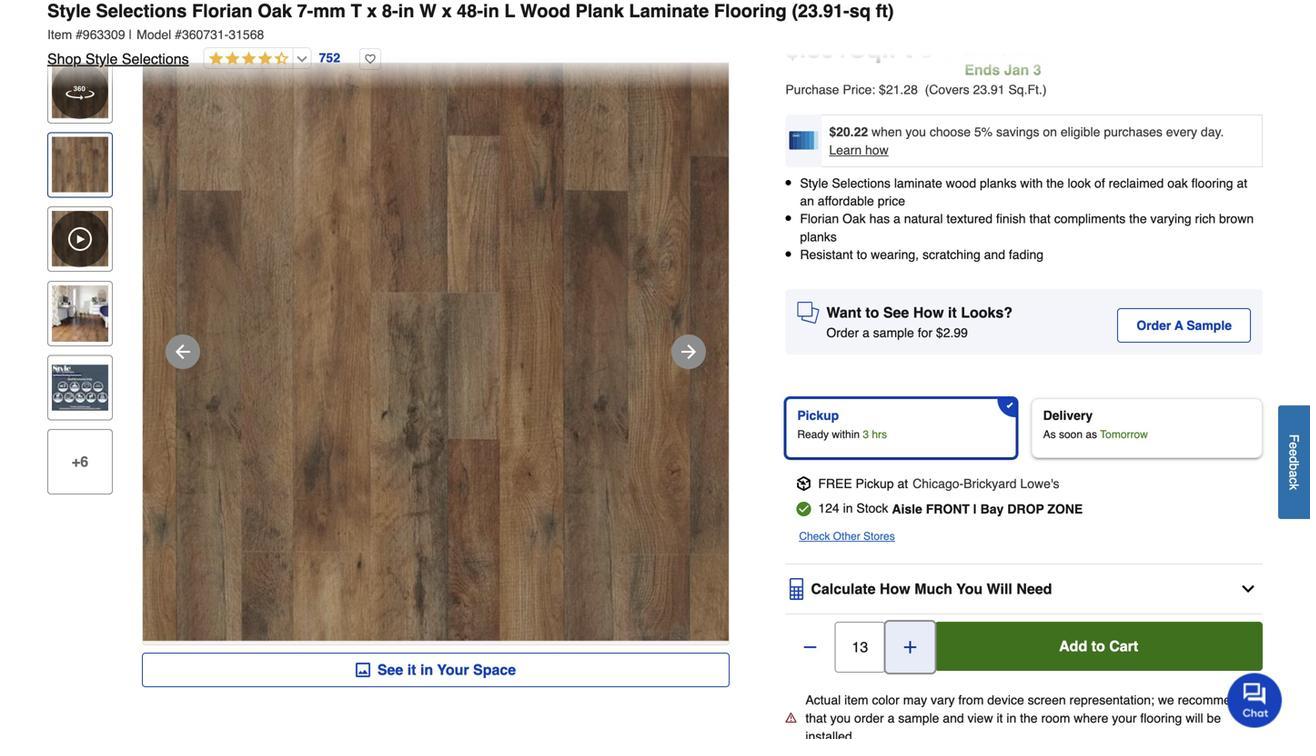 Task type: describe. For each thing, give the bounding box(es) containing it.
within
[[832, 428, 860, 441]]

pickup image
[[796, 477, 811, 491]]

calculate how much you will need
[[811, 581, 1052, 598]]

360731-
[[182, 27, 229, 42]]

stores
[[863, 530, 895, 543]]

you inside 'actual item color may vary from device screen representation; we recommend that you order a sample and view it in the room where your flooring will be installed'
[[830, 711, 851, 726]]

.
[[800, 35, 807, 64]]

pickup ready within 3 hrs
[[797, 408, 887, 441]]

heart outline image
[[359, 48, 381, 70]]

wearing,
[[871, 247, 919, 262]]

flooring
[[714, 0, 787, 21]]

$20.22 when you choose 5% savings on eligible purchases every day. learn how
[[829, 125, 1224, 157]]

shop
[[47, 50, 81, 67]]

oak
[[1167, 176, 1188, 191]]

order a sample button
[[1117, 308, 1251, 343]]

$ . 89 / sq.ft
[[785, 35, 913, 64]]

space
[[473, 662, 516, 679]]

of
[[1095, 176, 1105, 191]]

2 x from the left
[[442, 0, 452, 21]]

delivery
[[1043, 408, 1093, 423]]

3 inside save $4.78 ends jan 3
[[1033, 61, 1041, 78]]

will
[[1186, 711, 1203, 726]]

affordable
[[818, 194, 874, 208]]

$ inside want to see how it looks? order a sample for $ 2.99
[[936, 326, 943, 340]]

124 in stock aisle front | bay drop zone
[[818, 501, 1083, 517]]

order inside want to see how it looks? order a sample for $ 2.99
[[826, 326, 859, 340]]

choose
[[930, 125, 971, 139]]

mm
[[313, 0, 346, 21]]

and inside 'actual item color may vary from device screen representation; we recommend that you order a sample and view it in the room where your flooring will be installed'
[[943, 711, 964, 726]]

t
[[351, 0, 362, 21]]

learn
[[829, 143, 862, 157]]

7-
[[297, 0, 313, 21]]

model
[[137, 27, 171, 42]]

1 # from the left
[[76, 27, 83, 42]]

in left l
[[483, 0, 499, 21]]

style selections  #360731-31568 - thumbnail2 image
[[52, 285, 108, 342]]

shop style selections
[[47, 50, 189, 67]]

add to cart button
[[935, 622, 1263, 671]]

2 e from the top
[[1287, 449, 1301, 456]]

the inside 'actual item color may vary from device screen representation; we recommend that you order a sample and view it in the room where your flooring will be installed'
[[1020, 711, 1038, 726]]

free
[[818, 477, 852, 491]]

screen
[[1028, 693, 1066, 708]]

1 vertical spatial at
[[897, 477, 908, 491]]

selections for in
[[96, 0, 187, 21]]

l
[[504, 0, 515, 21]]

(23.91-
[[792, 0, 849, 21]]

vary
[[931, 693, 955, 708]]

zone
[[1047, 502, 1083, 517]]

looks?
[[961, 304, 1013, 321]]

Stepper number input field with increment and decrement buttons number field
[[835, 622, 886, 673]]

style for florian
[[47, 0, 91, 21]]

may
[[903, 693, 927, 708]]

style selections  #360731-31568 - thumbnail3 image
[[52, 360, 108, 416]]

b
[[1287, 464, 1301, 471]]

item number 9 6 3 3 0 9 and model number 3 6 0 7 3 1 - 3 1 5 6 8 element
[[47, 25, 1263, 44]]

save
[[962, 41, 996, 58]]

be
[[1207, 711, 1221, 726]]

varying
[[1150, 212, 1192, 226]]

f e e d b a c k
[[1287, 435, 1301, 490]]

f e e d b a c k button
[[1278, 406, 1310, 519]]

cart
[[1109, 638, 1138, 655]]

a
[[1175, 318, 1183, 333]]

| inside style selections florian oak 7-mm t x 8-in w x 48-in l wood plank laminate flooring (23.91-sq ft) item # 963309 | model # 360731-31568
[[129, 27, 132, 42]]

48-
[[457, 0, 483, 21]]

soon
[[1059, 428, 1083, 441]]

it inside want to see how it looks? order a sample for $ 2.99
[[948, 304, 957, 321]]

1 vertical spatial style
[[85, 50, 118, 67]]

calculate
[[811, 581, 876, 598]]

option group containing pickup
[[778, 391, 1270, 466]]

plus image
[[901, 639, 919, 657]]

0 horizontal spatial $
[[785, 35, 800, 64]]

flooring inside style selections laminate wood planks with the look of reclaimed oak flooring at an affordable price florian oak has a natural textured finish that compliments the varying rich brown planks resistant to wearing, scratching and fading
[[1192, 176, 1233, 191]]

sample image
[[797, 302, 819, 324]]

style selections florian oak 7-mm t x 8-in w x 48-in l wood plank laminate flooring (23.91-sq ft) item # 963309 | model # 360731-31568
[[47, 0, 894, 42]]

purchase
[[785, 82, 839, 97]]

sq
[[849, 0, 871, 21]]

for
[[918, 326, 933, 340]]

brown
[[1219, 212, 1254, 226]]

want to see how it looks? order a sample for $ 2.99
[[826, 304, 1013, 340]]

+6 button
[[47, 429, 113, 495]]

a inside style selections laminate wood planks with the look of reclaimed oak flooring at an affordable price florian oak has a natural textured finish that compliments the varying rich brown planks resistant to wearing, scratching and fading
[[893, 212, 901, 226]]

ft)
[[876, 0, 894, 21]]

to for add
[[1091, 638, 1105, 655]]

hrs
[[872, 428, 887, 441]]

see inside want to see how it looks? order a sample for $ 2.99
[[883, 304, 909, 321]]

style for laminate
[[800, 176, 828, 191]]

view
[[968, 711, 993, 726]]

laminate
[[894, 176, 942, 191]]

31568
[[229, 27, 264, 42]]

in inside 124 in stock aisle front | bay drop zone
[[843, 501, 853, 516]]

installed
[[805, 730, 852, 740]]

it inside 'actual item color may vary from device screen representation; we recommend that you order a sample and view it in the room where your flooring will be installed'
[[997, 711, 1003, 726]]

sample inside want to see how it looks? order a sample for $ 2.99
[[873, 326, 914, 340]]

it inside button
[[407, 662, 416, 679]]

selections for an
[[832, 176, 891, 191]]

see it in your space
[[377, 662, 516, 679]]

delivery as soon as tomorrow
[[1043, 408, 1148, 441]]

purchases
[[1104, 125, 1163, 139]]

sample
[[1187, 318, 1232, 333]]

compliments
[[1054, 212, 1126, 226]]

how
[[865, 143, 889, 157]]

plank
[[575, 0, 624, 21]]

price
[[878, 194, 905, 208]]

with
[[1020, 176, 1043, 191]]

ends
[[965, 61, 1000, 78]]

how inside want to see how it looks? order a sample for $ 2.99
[[913, 304, 944, 321]]

arrow left image
[[172, 341, 194, 363]]

in inside 'actual item color may vary from device screen representation; we recommend that you order a sample and view it in the room where your flooring will be installed'
[[1007, 711, 1016, 726]]

sample inside 'actual item color may vary from device screen representation; we recommend that you order a sample and view it in the room where your flooring will be installed'
[[898, 711, 939, 726]]

3 inside pickup ready within 3 hrs
[[863, 428, 869, 441]]

2 # from the left
[[175, 27, 182, 42]]

5%
[[974, 125, 993, 139]]

23.91
[[973, 82, 1005, 97]]

add to cart
[[1059, 638, 1138, 655]]

963309
[[83, 27, 125, 42]]

scratching
[[922, 247, 981, 262]]

you
[[956, 581, 983, 598]]



Task type: vqa. For each thing, say whether or not it's contained in the screenshot.
ENTRYWAYS
no



Task type: locate. For each thing, give the bounding box(es) containing it.
2 horizontal spatial |
[[973, 502, 977, 517]]

and down vary
[[943, 711, 964, 726]]

savings
[[996, 125, 1039, 139]]

0 vertical spatial to
[[857, 247, 867, 262]]

jan
[[1004, 61, 1029, 78]]

you inside $20.22 when you choose 5% savings on eligible purchases every day. learn how
[[906, 125, 926, 139]]

see inside button
[[377, 662, 403, 679]]

1 horizontal spatial oak
[[842, 212, 866, 226]]

fading
[[1009, 247, 1044, 262]]

1 horizontal spatial you
[[906, 125, 926, 139]]

how inside button
[[880, 581, 910, 598]]

1 horizontal spatial 3
[[1033, 61, 1041, 78]]

a left for
[[862, 326, 870, 340]]

how up for
[[913, 304, 944, 321]]

your
[[1112, 711, 1137, 726]]

to right want
[[865, 304, 879, 321]]

add
[[1059, 638, 1087, 655]]

0 vertical spatial florian
[[192, 0, 253, 21]]

selections up affordable
[[832, 176, 891, 191]]

order left a
[[1137, 318, 1171, 333]]

florian down an
[[800, 212, 839, 226]]

chevron down image
[[1239, 580, 1257, 599]]

1 horizontal spatial flooring
[[1192, 176, 1233, 191]]

1 vertical spatial pickup
[[856, 477, 894, 491]]

2.99
[[943, 326, 968, 340]]

need
[[1017, 581, 1052, 598]]

front
[[926, 502, 970, 517]]

planks up resistant at the right of the page
[[800, 230, 837, 244]]

will
[[987, 581, 1012, 598]]

in down device
[[1007, 711, 1016, 726]]

see it in your space link
[[142, 653, 730, 688]]

oak down affordable
[[842, 212, 866, 226]]

0 vertical spatial how
[[913, 304, 944, 321]]

selections up model
[[96, 0, 187, 21]]

1 vertical spatial and
[[943, 711, 964, 726]]

1 vertical spatial how
[[880, 581, 910, 598]]

it up 2.99
[[948, 304, 957, 321]]

2 vertical spatial to
[[1091, 638, 1105, 655]]

see right want
[[883, 304, 909, 321]]

1 vertical spatial selections
[[122, 50, 189, 67]]

/
[[842, 35, 849, 64]]

your
[[437, 662, 469, 679]]

0 vertical spatial selections
[[96, 0, 187, 21]]

wood
[[520, 0, 570, 21]]

recommend
[[1178, 693, 1245, 708]]

florian inside style selections florian oak 7-mm t x 8-in w x 48-in l wood plank laminate flooring (23.91-sq ft) item # 963309 | model # 360731-31568
[[192, 0, 253, 21]]

1 horizontal spatial pickup
[[856, 477, 894, 491]]

| right "info" icon on the right top of the page
[[944, 33, 951, 65]]

and inside style selections laminate wood planks with the look of reclaimed oak flooring at an affordable price florian oak has a natural textured finish that compliments the varying rich brown planks resistant to wearing, scratching and fading
[[984, 247, 1005, 262]]

1 horizontal spatial it
[[948, 304, 957, 321]]

a up k
[[1287, 471, 1301, 478]]

that inside style selections laminate wood planks with the look of reclaimed oak flooring at an affordable price florian oak has a natural textured finish that compliments the varying rich brown planks resistant to wearing, scratching and fading
[[1029, 212, 1051, 226]]

to right add
[[1091, 638, 1105, 655]]

8-
[[382, 0, 398, 21]]

0 horizontal spatial planks
[[800, 230, 837, 244]]

pickup up stock
[[856, 477, 894, 491]]

calculate how much you will need button
[[785, 578, 1263, 614]]

1 x from the left
[[367, 0, 377, 21]]

in
[[398, 0, 414, 21], [483, 0, 499, 21], [843, 501, 853, 516], [420, 662, 433, 679], [1007, 711, 1016, 726]]

selections inside style selections florian oak 7-mm t x 8-in w x 48-in l wood plank laminate flooring (23.91-sq ft) item # 963309 | model # 360731-31568
[[96, 0, 187, 21]]

pickup inside pickup ready within 3 hrs
[[797, 408, 839, 423]]

$ left 89
[[785, 35, 800, 64]]

style up item
[[47, 0, 91, 21]]

sq.ft
[[849, 35, 913, 64]]

rich
[[1195, 212, 1216, 226]]

and left fading
[[984, 247, 1005, 262]]

to inside want to see how it looks? order a sample for $ 2.99
[[865, 304, 879, 321]]

# right item
[[76, 27, 83, 42]]

see
[[883, 304, 909, 321], [377, 662, 403, 679]]

0 vertical spatial see
[[883, 304, 909, 321]]

$ right for
[[936, 326, 943, 340]]

device
[[987, 693, 1024, 708]]

laminate
[[629, 0, 709, 21]]

arrow right image
[[678, 341, 700, 363]]

much
[[914, 581, 952, 598]]

0 horizontal spatial order
[[826, 326, 859, 340]]

selections down model
[[122, 50, 189, 67]]

see right photos
[[377, 662, 403, 679]]

where
[[1074, 711, 1108, 726]]

1 vertical spatial sample
[[898, 711, 939, 726]]

to left the wearing,
[[857, 247, 867, 262]]

save $4.78 ends jan 3
[[962, 41, 1041, 78]]

0 horizontal spatial #
[[76, 27, 83, 42]]

1 vertical spatial the
[[1129, 212, 1147, 226]]

1 horizontal spatial |
[[944, 33, 951, 65]]

textured
[[947, 212, 993, 226]]

0 vertical spatial it
[[948, 304, 957, 321]]

finish
[[996, 212, 1026, 226]]

1 vertical spatial planks
[[800, 230, 837, 244]]

| inside 124 in stock aisle front | bay drop zone
[[973, 502, 977, 517]]

#
[[76, 27, 83, 42], [175, 27, 182, 42]]

a inside want to see how it looks? order a sample for $ 2.99
[[862, 326, 870, 340]]

0 horizontal spatial it
[[407, 662, 416, 679]]

to inside style selections laminate wood planks with the look of reclaimed oak flooring at an affordable price florian oak has a natural textured finish that compliments the varying rich brown planks resistant to wearing, scratching and fading
[[857, 247, 867, 262]]

resistant
[[800, 247, 853, 262]]

$21.28
[[879, 82, 918, 97]]

style inside style selections laminate wood planks with the look of reclaimed oak flooring at an affordable price florian oak has a natural textured finish that compliments the varying rich brown planks resistant to wearing, scratching and fading
[[800, 176, 828, 191]]

order
[[854, 711, 884, 726]]

check circle filled image
[[796, 502, 811, 517]]

2 horizontal spatial the
[[1129, 212, 1147, 226]]

that down actual
[[805, 711, 827, 726]]

flooring inside 'actual item color may vary from device screen representation; we recommend that you order a sample and view it in the room where your flooring will be installed'
[[1140, 711, 1182, 726]]

you up installed
[[830, 711, 851, 726]]

1 vertical spatial 3
[[863, 428, 869, 441]]

order inside button
[[1137, 318, 1171, 333]]

the down screen
[[1020, 711, 1038, 726]]

that right 'finish'
[[1029, 212, 1051, 226]]

and
[[984, 247, 1005, 262], [943, 711, 964, 726]]

info image
[[913, 38, 933, 58]]

0 horizontal spatial x
[[367, 0, 377, 21]]

pickup
[[797, 408, 839, 423], [856, 477, 894, 491]]

oak inside style selections laminate wood planks with the look of reclaimed oak flooring at an affordable price florian oak has a natural textured finish that compliments the varying rich brown planks resistant to wearing, scratching and fading
[[842, 212, 866, 226]]

2 vertical spatial style
[[800, 176, 828, 191]]

x right w in the top left of the page
[[442, 0, 452, 21]]

it down device
[[997, 711, 1003, 726]]

x right "t"
[[367, 0, 377, 21]]

style
[[47, 0, 91, 21], [85, 50, 118, 67], [800, 176, 828, 191]]

style down 963309
[[85, 50, 118, 67]]

on
[[1043, 125, 1057, 139]]

planks left with
[[980, 176, 1017, 191]]

0 horizontal spatial 3
[[863, 428, 869, 441]]

warning image
[[785, 713, 796, 724]]

f
[[1287, 435, 1301, 442]]

0 vertical spatial that
[[1029, 212, 1051, 226]]

0 vertical spatial style
[[47, 0, 91, 21]]

flooring down we
[[1140, 711, 1182, 726]]

1 horizontal spatial order
[[1137, 318, 1171, 333]]

e up b
[[1287, 449, 1301, 456]]

to
[[857, 247, 867, 262], [865, 304, 879, 321], [1091, 638, 1105, 655]]

flooring right oak
[[1192, 176, 1233, 191]]

1 horizontal spatial florian
[[800, 212, 839, 226]]

1 horizontal spatial at
[[1237, 176, 1247, 191]]

2 vertical spatial selections
[[832, 176, 891, 191]]

1 vertical spatial flooring
[[1140, 711, 1182, 726]]

style inside style selections florian oak 7-mm t x 8-in w x 48-in l wood plank laminate flooring (23.91-sq ft) item # 963309 | model # 360731-31568
[[47, 0, 91, 21]]

in left w in the top left of the page
[[398, 0, 414, 21]]

89
[[807, 35, 835, 64]]

1 horizontal spatial the
[[1046, 176, 1064, 191]]

0 horizontal spatial oak
[[258, 0, 292, 21]]

a inside 'actual item color may vary from device screen representation; we recommend that you order a sample and view it in the room where your flooring will be installed'
[[888, 711, 895, 726]]

0 horizontal spatial you
[[830, 711, 851, 726]]

chicago-
[[913, 477, 964, 491]]

to for want
[[865, 304, 879, 321]]

0 vertical spatial flooring
[[1192, 176, 1233, 191]]

| left bay
[[973, 502, 977, 517]]

we
[[1158, 693, 1174, 708]]

1 horizontal spatial $
[[936, 326, 943, 340]]

item
[[844, 693, 868, 708]]

0 vertical spatial planks
[[980, 176, 1017, 191]]

oak inside style selections florian oak 7-mm t x 8-in w x 48-in l wood plank laminate flooring (23.91-sq ft) item # 963309 | model # 360731-31568
[[258, 0, 292, 21]]

look
[[1068, 176, 1091, 191]]

+6
[[72, 454, 88, 470]]

price:
[[843, 82, 875, 97]]

natural
[[904, 212, 943, 226]]

0 horizontal spatial pickup
[[797, 408, 839, 423]]

0 horizontal spatial at
[[897, 477, 908, 491]]

to inside button
[[1091, 638, 1105, 655]]

x
[[367, 0, 377, 21], [442, 0, 452, 21]]

drop
[[1007, 502, 1044, 517]]

4.4 stars image
[[204, 51, 289, 68]]

1 horizontal spatial x
[[442, 0, 452, 21]]

an
[[800, 194, 814, 208]]

0 horizontal spatial florian
[[192, 0, 253, 21]]

3 left hrs
[[863, 428, 869, 441]]

you right when
[[906, 125, 926, 139]]

that inside 'actual item color may vary from device screen representation; we recommend that you order a sample and view it in the room where your flooring will be installed'
[[805, 711, 827, 726]]

style up an
[[800, 176, 828, 191]]

2 vertical spatial the
[[1020, 711, 1038, 726]]

1 vertical spatial you
[[830, 711, 851, 726]]

it left your
[[407, 662, 416, 679]]

1 vertical spatial $
[[936, 326, 943, 340]]

at up brown at the top of page
[[1237, 176, 1247, 191]]

sample left for
[[873, 326, 914, 340]]

0 vertical spatial $
[[785, 35, 800, 64]]

the left varying
[[1129, 212, 1147, 226]]

a
[[893, 212, 901, 226], [862, 326, 870, 340], [1287, 471, 1301, 478], [888, 711, 895, 726]]

purchase price: $21.28 (covers 23.91 sq.ft. )
[[785, 82, 1047, 97]]

pickup up ready
[[797, 408, 839, 423]]

selections
[[96, 0, 187, 21], [122, 50, 189, 67], [832, 176, 891, 191]]

2 vertical spatial it
[[997, 711, 1003, 726]]

0 vertical spatial oak
[[258, 0, 292, 21]]

eligible
[[1061, 125, 1100, 139]]

style selections laminate wood planks with the look of reclaimed oak flooring at an affordable price florian oak has a natural textured finish that compliments the varying rich brown planks resistant to wearing, scratching and fading
[[800, 176, 1254, 262]]

a inside f e e d b a c k button
[[1287, 471, 1301, 478]]

$4.78
[[1000, 41, 1036, 58]]

1 horizontal spatial that
[[1029, 212, 1051, 226]]

every
[[1166, 125, 1197, 139]]

reclaimed
[[1109, 176, 1164, 191]]

1 vertical spatial florian
[[800, 212, 839, 226]]

0 vertical spatial pickup
[[797, 408, 839, 423]]

oak left 7-
[[258, 0, 292, 21]]

1 vertical spatial oak
[[842, 212, 866, 226]]

1 horizontal spatial how
[[913, 304, 944, 321]]

style selections  #360731-31568 image
[[143, 59, 729, 645]]

at up aisle
[[897, 477, 908, 491]]

0 horizontal spatial how
[[880, 581, 910, 598]]

$
[[785, 35, 800, 64], [936, 326, 943, 340]]

0 vertical spatial 3
[[1033, 61, 1041, 78]]

1 horizontal spatial #
[[175, 27, 182, 42]]

florian up '360731-'
[[192, 0, 253, 21]]

the right with
[[1046, 176, 1064, 191]]

option group
[[778, 391, 1270, 466]]

at inside style selections laminate wood planks with the look of reclaimed oak flooring at an affordable price florian oak has a natural textured finish that compliments the varying rich brown planks resistant to wearing, scratching and fading
[[1237, 176, 1247, 191]]

you
[[906, 125, 926, 139], [830, 711, 851, 726]]

| left model
[[129, 27, 132, 42]]

0 horizontal spatial that
[[805, 711, 827, 726]]

0 horizontal spatial flooring
[[1140, 711, 1182, 726]]

oak
[[258, 0, 292, 21], [842, 212, 866, 226]]

in inside button
[[420, 662, 433, 679]]

photos image
[[356, 663, 370, 678]]

learn how button
[[829, 141, 889, 159]]

0 vertical spatial at
[[1237, 176, 1247, 191]]

order down want
[[826, 326, 859, 340]]

planks
[[980, 176, 1017, 191], [800, 230, 837, 244]]

1 horizontal spatial and
[[984, 247, 1005, 262]]

752
[[319, 51, 340, 65]]

sample down "may"
[[898, 711, 939, 726]]

as
[[1043, 428, 1056, 441]]

1 vertical spatial that
[[805, 711, 827, 726]]

calculator image
[[785, 579, 807, 600]]

0 horizontal spatial |
[[129, 27, 132, 42]]

0 horizontal spatial the
[[1020, 711, 1038, 726]]

1 vertical spatial it
[[407, 662, 416, 679]]

style selections  #360731-31568 - thumbnail image
[[52, 137, 108, 193]]

1 e from the top
[[1287, 442, 1301, 449]]

from
[[958, 693, 984, 708]]

in left your
[[420, 662, 433, 679]]

actual
[[805, 693, 841, 708]]

a down "color"
[[888, 711, 895, 726]]

chat invite button image
[[1227, 673, 1283, 728]]

0 horizontal spatial see
[[377, 662, 403, 679]]

florian inside style selections laminate wood planks with the look of reclaimed oak flooring at an affordable price florian oak has a natural textured finish that compliments the varying rich brown planks resistant to wearing, scratching and fading
[[800, 212, 839, 226]]

at
[[1237, 176, 1247, 191], [897, 477, 908, 491]]

3 right the jan
[[1033, 61, 1041, 78]]

other
[[833, 530, 860, 543]]

1 horizontal spatial planks
[[980, 176, 1017, 191]]

minus image
[[801, 639, 819, 657]]

e up d
[[1287, 442, 1301, 449]]

0 vertical spatial the
[[1046, 176, 1064, 191]]

selections inside style selections laminate wood planks with the look of reclaimed oak flooring at an affordable price florian oak has a natural textured finish that compliments the varying rich brown planks resistant to wearing, scratching and fading
[[832, 176, 891, 191]]

1 vertical spatial to
[[865, 304, 879, 321]]

2 horizontal spatial it
[[997, 711, 1003, 726]]

how left much
[[880, 581, 910, 598]]

0 horizontal spatial and
[[943, 711, 964, 726]]

# right model
[[175, 27, 182, 42]]

in right 124
[[843, 501, 853, 516]]

0 vertical spatial sample
[[873, 326, 914, 340]]

1 horizontal spatial see
[[883, 304, 909, 321]]

day.
[[1201, 125, 1224, 139]]

room
[[1041, 711, 1070, 726]]

0 vertical spatial and
[[984, 247, 1005, 262]]

0 vertical spatial you
[[906, 125, 926, 139]]

1 vertical spatial see
[[377, 662, 403, 679]]

a right "has"
[[893, 212, 901, 226]]



